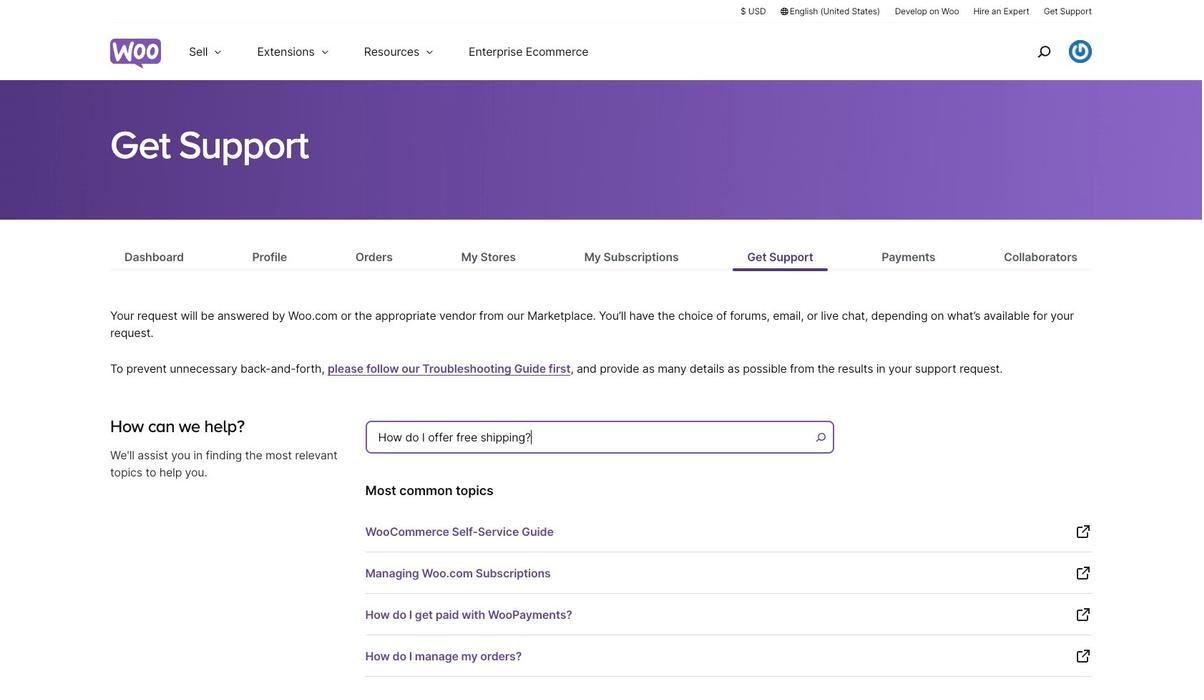 Task type: vqa. For each thing, say whether or not it's contained in the screenshot.
Open account menu Image
yes



Task type: describe. For each thing, give the bounding box(es) containing it.
search image
[[1033, 40, 1055, 63]]

Describe your issue text field
[[365, 421, 834, 454]]

service navigation menu element
[[1007, 28, 1092, 75]]

open account menu image
[[1069, 40, 1092, 63]]



Task type: locate. For each thing, give the bounding box(es) containing it.
None search field
[[365, 417, 838, 462]]



